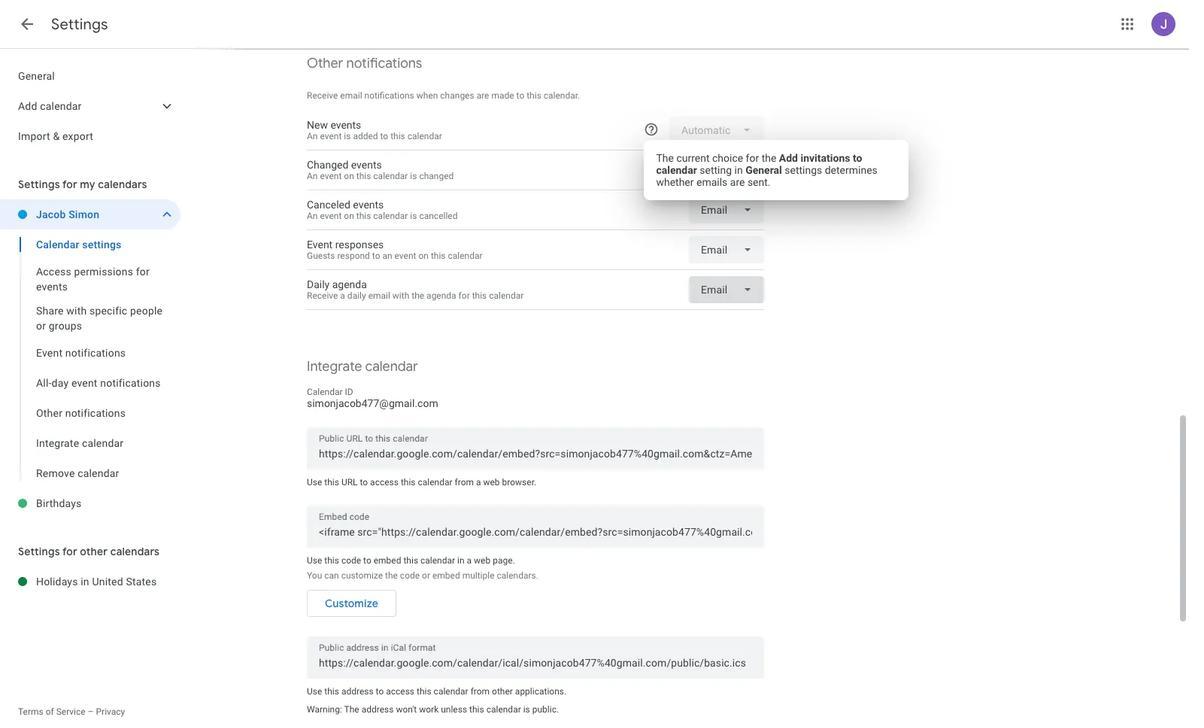 Task type: vqa. For each thing, say whether or not it's contained in the screenshot.
support menu icon
no



Task type: locate. For each thing, give the bounding box(es) containing it.
remove
[[36, 467, 75, 479]]

with up the groups
[[66, 305, 87, 317]]

2 an from the top
[[307, 171, 318, 181]]

whether
[[657, 176, 694, 188]]

settings inside settings determines whether emails are sent.
[[785, 164, 823, 176]]

1 horizontal spatial in
[[458, 555, 465, 566]]

an inside canceled events an event on this calendar is cancelled
[[307, 211, 318, 221]]

1 vertical spatial calendars
[[110, 545, 160, 558]]

settings for settings for my calendars
[[18, 178, 60, 191]]

1 vertical spatial on
[[344, 211, 354, 221]]

go back image
[[18, 15, 36, 33]]

2 vertical spatial in
[[81, 576, 89, 588]]

add up "import"
[[18, 100, 37, 112]]

integrate up id
[[307, 358, 362, 376]]

events for new events
[[331, 119, 362, 131]]

use up warning:
[[307, 686, 322, 697]]

tree
[[0, 61, 181, 151]]

privacy
[[96, 707, 125, 717]]

other
[[307, 55, 343, 72], [36, 407, 63, 419]]

an
[[307, 131, 318, 142], [307, 171, 318, 181], [307, 211, 318, 221]]

from for a
[[455, 477, 474, 488]]

1 vertical spatial the
[[412, 291, 425, 301]]

group
[[0, 230, 181, 488]]

calendar inside tree
[[36, 239, 79, 251]]

my
[[80, 178, 95, 191]]

other inside settings for my calendars tree
[[36, 407, 63, 419]]

0 horizontal spatial other
[[36, 407, 63, 419]]

notifications up new events an event is added to this calendar
[[365, 90, 415, 101]]

other down all-
[[36, 407, 63, 419]]

general right choice
[[746, 164, 783, 176]]

cancelled
[[420, 211, 458, 221]]

multiple
[[463, 571, 495, 581]]

an up guests
[[307, 211, 318, 221]]

from inside use this address to access this calendar from other applications. warning: the address won't work unless this calendar is public.
[[471, 686, 490, 697]]

integrate inside settings for my calendars tree
[[36, 437, 79, 449]]

1 use from the top
[[307, 477, 322, 488]]

receive up 'new' at the top left of the page
[[307, 90, 338, 101]]

0 horizontal spatial add
[[18, 100, 37, 112]]

an
[[383, 251, 393, 261]]

1 vertical spatial in
[[458, 555, 465, 566]]

0 horizontal spatial other
[[80, 545, 108, 558]]

event up changed in the top left of the page
[[320, 131, 342, 142]]

in right 'setting'
[[735, 164, 743, 176]]

event
[[320, 131, 342, 142], [320, 171, 342, 181], [320, 211, 342, 221], [395, 251, 417, 261], [71, 377, 98, 389]]

is
[[344, 131, 351, 142], [410, 171, 417, 181], [410, 211, 417, 221], [524, 704, 530, 715]]

is inside new events an event is added to this calendar
[[344, 131, 351, 142]]

choice
[[713, 152, 744, 164]]

settings for my calendars tree
[[0, 199, 181, 519]]

1 horizontal spatial settings
[[785, 164, 823, 176]]

agenda down the event responses guests respond to an event on this calendar
[[427, 291, 457, 301]]

1 vertical spatial add
[[780, 152, 799, 164]]

0 vertical spatial with
[[393, 291, 410, 301]]

0 horizontal spatial code
[[342, 555, 361, 566]]

in up the multiple at bottom
[[458, 555, 465, 566]]

2 horizontal spatial the
[[762, 152, 777, 164]]

the up sent.
[[762, 152, 777, 164]]

won't
[[396, 704, 417, 715]]

settings for settings for other calendars
[[18, 545, 60, 558]]

1 vertical spatial calendar
[[307, 387, 343, 397]]

is left added
[[344, 131, 351, 142]]

event inside canceled events an event on this calendar is cancelled
[[320, 211, 342, 221]]

calendar inside new events an event is added to this calendar
[[408, 131, 442, 142]]

in inside 'holidays in united states' link
[[81, 576, 89, 588]]

or down share
[[36, 320, 46, 332]]

in left united
[[81, 576, 89, 588]]

the down the event responses guests respond to an event on this calendar
[[412, 291, 425, 301]]

customize
[[341, 571, 383, 581]]

notifications down event notifications
[[100, 377, 161, 389]]

2 use from the top
[[307, 555, 322, 566]]

0 vertical spatial integrate calendar
[[307, 358, 418, 376]]

calendar left id
[[307, 387, 343, 397]]

settings up 'holidays'
[[18, 545, 60, 558]]

an up changed in the top left of the page
[[307, 131, 318, 142]]

None field
[[689, 196, 765, 224], [689, 236, 765, 263], [689, 276, 765, 303], [689, 196, 765, 224], [689, 236, 765, 263], [689, 276, 765, 303]]

settings heading
[[51, 15, 108, 34]]

1 vertical spatial settings
[[82, 239, 122, 251]]

are
[[477, 90, 490, 101], [731, 176, 745, 188]]

1 horizontal spatial with
[[393, 291, 410, 301]]

code up the customize
[[342, 555, 361, 566]]

1 vertical spatial general
[[746, 164, 783, 176]]

0 horizontal spatial with
[[66, 305, 87, 317]]

agenda down respond
[[332, 278, 367, 291]]

1 vertical spatial web
[[474, 555, 491, 566]]

3 use from the top
[[307, 686, 322, 697]]

None text field
[[319, 522, 753, 543], [319, 653, 753, 674], [319, 522, 753, 543], [319, 653, 753, 674]]

settings right sent.
[[785, 164, 823, 176]]

add inside add invitations to calendar
[[780, 152, 799, 164]]

embed up the customize
[[374, 555, 402, 566]]

event left respond
[[307, 239, 333, 251]]

address left won't
[[362, 704, 394, 715]]

address up warning:
[[342, 686, 374, 697]]

holidays
[[36, 576, 78, 588]]

0 vertical spatial from
[[455, 477, 474, 488]]

0 horizontal spatial settings
[[82, 239, 122, 251]]

1 vertical spatial integrate
[[36, 437, 79, 449]]

this
[[527, 90, 542, 101], [391, 131, 406, 142], [357, 171, 371, 181], [357, 211, 371, 221], [431, 251, 446, 261], [472, 291, 487, 301], [325, 477, 339, 488], [401, 477, 416, 488], [325, 555, 339, 566], [404, 555, 419, 566], [325, 686, 339, 697], [417, 686, 432, 697], [470, 704, 484, 715]]

when
[[417, 90, 438, 101]]

calendars.
[[497, 571, 539, 581]]

event
[[307, 239, 333, 251], [36, 347, 63, 359]]

add for invitations
[[780, 152, 799, 164]]

calendar inside the event responses guests respond to an event on this calendar
[[448, 251, 483, 261]]

1 horizontal spatial email
[[369, 291, 391, 301]]

on inside "changed events an event on this calendar is changed"
[[344, 171, 354, 181]]

is left public.
[[524, 704, 530, 715]]

event inside settings for my calendars tree
[[36, 347, 63, 359]]

for
[[746, 152, 760, 164], [62, 178, 77, 191], [136, 266, 150, 278], [459, 291, 470, 301], [62, 545, 77, 558]]

0 vertical spatial calendars
[[98, 178, 147, 191]]

0 vertical spatial other
[[307, 55, 343, 72]]

united
[[92, 576, 123, 588]]

canceled
[[307, 199, 351, 211]]

a left browser.
[[476, 477, 481, 488]]

1 vertical spatial other
[[492, 686, 513, 697]]

1 horizontal spatial code
[[400, 571, 420, 581]]

0 horizontal spatial a
[[340, 291, 345, 301]]

other notifications up new events an event is added to this calendar
[[307, 55, 422, 72]]

other notifications
[[307, 55, 422, 72], [36, 407, 126, 419]]

notifications up when
[[347, 55, 422, 72]]

or
[[36, 320, 46, 332], [422, 571, 431, 581]]

for inside access permissions for events
[[136, 266, 150, 278]]

0 horizontal spatial the
[[385, 571, 398, 581]]

on up responses
[[344, 211, 354, 221]]

1 vertical spatial a
[[476, 477, 481, 488]]

use this address to access this calendar from other applications. warning: the address won't work unless this calendar is public.
[[307, 686, 567, 715]]

0 vertical spatial other notifications
[[307, 55, 422, 72]]

embed
[[374, 555, 402, 566], [433, 571, 460, 581]]

settings up jacob
[[18, 178, 60, 191]]

1 vertical spatial receive
[[307, 291, 338, 301]]

integrate calendar
[[307, 358, 418, 376], [36, 437, 124, 449]]

0 vertical spatial receive
[[307, 90, 338, 101]]

day
[[52, 377, 69, 389]]

1 vertical spatial email
[[369, 291, 391, 301]]

of
[[46, 707, 54, 717]]

to
[[517, 90, 525, 101], [380, 131, 389, 142], [853, 152, 863, 164], [372, 251, 380, 261], [360, 477, 368, 488], [364, 555, 372, 566], [376, 686, 384, 697]]

0 horizontal spatial other notifications
[[36, 407, 126, 419]]

0 horizontal spatial in
[[81, 576, 89, 588]]

2 vertical spatial on
[[419, 251, 429, 261]]

0 vertical spatial on
[[344, 171, 354, 181]]

to inside the event responses guests respond to an event on this calendar
[[372, 251, 380, 261]]

integrate
[[307, 358, 362, 376], [36, 437, 79, 449]]

can
[[325, 571, 339, 581]]

use for use this code to embed this calendar in a web page.
[[307, 555, 322, 566]]

receive
[[307, 90, 338, 101], [307, 291, 338, 301]]

access for address
[[386, 686, 415, 697]]

notifications up all-day event notifications
[[65, 347, 126, 359]]

0 horizontal spatial general
[[18, 70, 55, 82]]

in for holidays in united states
[[81, 576, 89, 588]]

canceled events an event on this calendar is cancelled
[[307, 199, 458, 221]]

code down the use this code to embed this calendar in a web page.
[[400, 571, 420, 581]]

1 vertical spatial from
[[471, 686, 490, 697]]

are left "made"
[[477, 90, 490, 101]]

birthdays
[[36, 498, 82, 510]]

integrate calendar up id
[[307, 358, 418, 376]]

from left applications.
[[471, 686, 490, 697]]

an up canceled
[[307, 171, 318, 181]]

event inside new events an event is added to this calendar
[[320, 131, 342, 142]]

events down added
[[351, 159, 382, 171]]

1 vertical spatial use
[[307, 555, 322, 566]]

settings determines whether emails are sent.
[[657, 164, 878, 188]]

1 horizontal spatial calendar
[[307, 387, 343, 397]]

calendar for calendar id simonjacob477@gmail.com
[[307, 387, 343, 397]]

with right daily
[[393, 291, 410, 301]]

event inside the event responses guests respond to an event on this calendar
[[307, 239, 333, 251]]

on inside the event responses guests respond to an event on this calendar
[[419, 251, 429, 261]]

1 horizontal spatial embed
[[433, 571, 460, 581]]

event right the day
[[71, 377, 98, 389]]

0 horizontal spatial integrate calendar
[[36, 437, 124, 449]]

an inside "changed events an event on this calendar is changed"
[[307, 171, 318, 181]]

use left url
[[307, 477, 322, 488]]

0 vertical spatial add
[[18, 100, 37, 112]]

settings for settings
[[51, 15, 108, 34]]

this inside daily agenda receive a daily email with the agenda for this calendar
[[472, 291, 487, 301]]

general up add calendar
[[18, 70, 55, 82]]

or down the use this code to embed this calendar in a web page.
[[422, 571, 431, 581]]

0 vertical spatial access
[[370, 477, 399, 488]]

1 horizontal spatial general
[[746, 164, 783, 176]]

event up all-
[[36, 347, 63, 359]]

0 horizontal spatial or
[[36, 320, 46, 332]]

3 an from the top
[[307, 211, 318, 221]]

calendars right my
[[98, 178, 147, 191]]

1 vertical spatial other notifications
[[36, 407, 126, 419]]

on up daily agenda receive a daily email with the agenda for this calendar
[[419, 251, 429, 261]]

use up you
[[307, 555, 322, 566]]

calendar
[[40, 100, 82, 112], [408, 131, 442, 142], [657, 164, 698, 176], [374, 171, 408, 181], [374, 211, 408, 221], [448, 251, 483, 261], [489, 291, 524, 301], [365, 358, 418, 376], [82, 437, 124, 449], [78, 467, 119, 479], [418, 477, 453, 488], [421, 555, 455, 566], [434, 686, 469, 697], [487, 704, 521, 715]]

settings
[[785, 164, 823, 176], [82, 239, 122, 251]]

0 vertical spatial calendar
[[36, 239, 79, 251]]

receive left daily
[[307, 291, 338, 301]]

use
[[307, 477, 322, 488], [307, 555, 322, 566], [307, 686, 322, 697]]

integrate calendar up remove calendar
[[36, 437, 124, 449]]

from left browser.
[[455, 477, 474, 488]]

event for changed
[[320, 171, 342, 181]]

calendar
[[36, 239, 79, 251], [307, 387, 343, 397]]

1 horizontal spatial or
[[422, 571, 431, 581]]

2 horizontal spatial a
[[476, 477, 481, 488]]

you can customize the code or embed multiple calendars.
[[307, 571, 539, 581]]

receive inside daily agenda receive a daily email with the agenda for this calendar
[[307, 291, 338, 301]]

use this code to embed this calendar in a web page.
[[307, 555, 515, 566]]

export
[[62, 130, 93, 142]]

calendar inside canceled events an event on this calendar is cancelled
[[374, 211, 408, 221]]

1 horizontal spatial other
[[307, 55, 343, 72]]

unless
[[441, 704, 467, 715]]

a
[[340, 291, 345, 301], [476, 477, 481, 488], [467, 555, 472, 566]]

1 vertical spatial access
[[386, 686, 415, 697]]

add for calendar
[[18, 100, 37, 112]]

1 horizontal spatial integrate
[[307, 358, 362, 376]]

are left sent.
[[731, 176, 745, 188]]

1 vertical spatial event
[[36, 347, 63, 359]]

a up the multiple at bottom
[[467, 555, 472, 566]]

settings up permissions
[[82, 239, 122, 251]]

event up canceled
[[320, 171, 342, 181]]

calendar for calendar settings
[[36, 239, 79, 251]]

0 vertical spatial other
[[80, 545, 108, 558]]

email up new events an event is added to this calendar
[[340, 90, 362, 101]]

0 horizontal spatial integrate
[[36, 437, 79, 449]]

0 horizontal spatial embed
[[374, 555, 402, 566]]

jacob
[[36, 208, 66, 221]]

events inside "changed events an event on this calendar is changed"
[[351, 159, 382, 171]]

access inside use this address to access this calendar from other applications. warning: the address won't work unless this calendar is public.
[[386, 686, 415, 697]]

events inside new events an event is added to this calendar
[[331, 119, 362, 131]]

on
[[344, 171, 354, 181], [344, 211, 354, 221], [419, 251, 429, 261]]

event for new
[[320, 131, 342, 142]]

on inside canceled events an event on this calendar is cancelled
[[344, 211, 354, 221]]

0 vertical spatial web
[[484, 477, 500, 488]]

events
[[331, 119, 362, 131], [351, 159, 382, 171], [353, 199, 384, 211], [36, 281, 68, 293]]

1 horizontal spatial other
[[492, 686, 513, 697]]

a for use this code to embed this calendar in a web page.
[[467, 555, 472, 566]]

event for event responses guests respond to an event on this calendar
[[307, 239, 333, 251]]

add left invitations
[[780, 152, 799, 164]]

web
[[484, 477, 500, 488], [474, 555, 491, 566]]

email right daily
[[369, 291, 391, 301]]

2 vertical spatial use
[[307, 686, 322, 697]]

event up responses
[[320, 211, 342, 221]]

events inside canceled events an event on this calendar is cancelled
[[353, 199, 384, 211]]

0 vertical spatial in
[[735, 164, 743, 176]]

2 receive from the top
[[307, 291, 338, 301]]

other up 'new' at the top left of the page
[[307, 55, 343, 72]]

2 vertical spatial a
[[467, 555, 472, 566]]

embed left the multiple at bottom
[[433, 571, 460, 581]]

1 vertical spatial with
[[66, 305, 87, 317]]

sent.
[[748, 176, 771, 188]]

an inside new events an event is added to this calendar
[[307, 131, 318, 142]]

jacob simon tree item
[[0, 199, 181, 230]]

1 vertical spatial an
[[307, 171, 318, 181]]

0 vertical spatial event
[[307, 239, 333, 251]]

events down 'access'
[[36, 281, 68, 293]]

with inside share with specific people or groups
[[66, 305, 87, 317]]

calendar up 'access'
[[36, 239, 79, 251]]

on for changed
[[344, 171, 354, 181]]

1 horizontal spatial add
[[780, 152, 799, 164]]

events right 'new' at the top left of the page
[[331, 119, 362, 131]]

the
[[657, 152, 674, 164], [344, 704, 360, 715]]

0 vertical spatial use
[[307, 477, 322, 488]]

the down the use this code to embed this calendar in a web page.
[[385, 571, 398, 581]]

0 vertical spatial embed
[[374, 555, 402, 566]]

agenda
[[332, 278, 367, 291], [427, 291, 457, 301]]

2 vertical spatial the
[[385, 571, 398, 581]]

integrate calendar inside settings for my calendars tree
[[36, 437, 124, 449]]

2 horizontal spatial in
[[735, 164, 743, 176]]

0 vertical spatial a
[[340, 291, 345, 301]]

in for setting in general
[[735, 164, 743, 176]]

other left applications.
[[492, 686, 513, 697]]

1 an from the top
[[307, 131, 318, 142]]

other up holidays in united states
[[80, 545, 108, 558]]

respond
[[338, 251, 370, 261]]

privacy link
[[96, 707, 125, 717]]

calendars
[[98, 178, 147, 191], [110, 545, 160, 558]]

web up the multiple at bottom
[[474, 555, 491, 566]]

share
[[36, 305, 64, 317]]

is left cancelled
[[410, 211, 417, 221]]

settings right go back icon
[[51, 15, 108, 34]]

0 horizontal spatial event
[[36, 347, 63, 359]]

1 horizontal spatial are
[[731, 176, 745, 188]]

event inside the event responses guests respond to an event on this calendar
[[395, 251, 417, 261]]

2 vertical spatial an
[[307, 211, 318, 221]]

event notifications
[[36, 347, 126, 359]]

0 vertical spatial the
[[762, 152, 777, 164]]

on up canceled
[[344, 171, 354, 181]]

the right warning:
[[344, 704, 360, 715]]

calendars up states
[[110, 545, 160, 558]]

calendar inside calendar id simonjacob477@gmail.com
[[307, 387, 343, 397]]

1 horizontal spatial event
[[307, 239, 333, 251]]

1 vertical spatial the
[[344, 704, 360, 715]]

a left daily
[[340, 291, 345, 301]]

events down "changed events an event on this calendar is changed"
[[353, 199, 384, 211]]

responses
[[335, 239, 384, 251]]

0 vertical spatial settings
[[51, 15, 108, 34]]

access up won't
[[386, 686, 415, 697]]

event right an
[[395, 251, 417, 261]]

is left changed
[[410, 171, 417, 181]]

other notifications down all-day event notifications
[[36, 407, 126, 419]]

guests
[[307, 251, 335, 261]]

1 horizontal spatial a
[[467, 555, 472, 566]]

settings inside group
[[82, 239, 122, 251]]

None text field
[[319, 443, 753, 464]]

0 vertical spatial or
[[36, 320, 46, 332]]

other
[[80, 545, 108, 558], [492, 686, 513, 697]]

event inside "changed events an event on this calendar is changed"
[[320, 171, 342, 181]]

0 horizontal spatial calendar
[[36, 239, 79, 251]]

web left browser.
[[484, 477, 500, 488]]

to inside add invitations to calendar
[[853, 152, 863, 164]]

calendar inside "changed events an event on this calendar is changed"
[[374, 171, 408, 181]]

address
[[342, 686, 374, 697], [362, 704, 394, 715]]

the inside use this address to access this calendar from other applications. warning: the address won't work unless this calendar is public.
[[344, 704, 360, 715]]

the up "whether"
[[657, 152, 674, 164]]

0 vertical spatial are
[[477, 90, 490, 101]]

integrate up remove
[[36, 437, 79, 449]]

settings
[[51, 15, 108, 34], [18, 178, 60, 191], [18, 545, 60, 558]]

are inside settings determines whether emails are sent.
[[731, 176, 745, 188]]

0 vertical spatial an
[[307, 131, 318, 142]]

a inside daily agenda receive a daily email with the agenda for this calendar
[[340, 291, 345, 301]]

this inside canceled events an event on this calendar is cancelled
[[357, 211, 371, 221]]

access right url
[[370, 477, 399, 488]]

with
[[393, 291, 410, 301], [66, 305, 87, 317]]



Task type: describe. For each thing, give the bounding box(es) containing it.
simon
[[69, 208, 99, 221]]

with inside daily agenda receive a daily email with the agenda for this calendar
[[393, 291, 410, 301]]

setting
[[700, 164, 732, 176]]

terms of service – privacy
[[18, 707, 125, 717]]

changed events an event on this calendar is changed
[[307, 159, 454, 181]]

browser.
[[502, 477, 537, 488]]

0 vertical spatial code
[[342, 555, 361, 566]]

other notifications inside settings for my calendars tree
[[36, 407, 126, 419]]

1 vertical spatial code
[[400, 571, 420, 581]]

this inside new events an event is added to this calendar
[[391, 131, 406, 142]]

holidays in united states
[[36, 576, 157, 588]]

a for use this url to access this calendar from a web browser.
[[476, 477, 481, 488]]

new
[[307, 119, 328, 131]]

service
[[56, 707, 86, 717]]

to inside new events an event is added to this calendar
[[380, 131, 389, 142]]

add invitations to calendar
[[657, 152, 863, 176]]

web for browser.
[[484, 477, 500, 488]]

access permissions for events
[[36, 266, 150, 293]]

remove calendar
[[36, 467, 119, 479]]

specific
[[90, 305, 128, 317]]

calendar inside daily agenda receive a daily email with the agenda for this calendar
[[489, 291, 524, 301]]

made
[[492, 90, 515, 101]]

all-
[[36, 377, 52, 389]]

new events an event is added to this calendar
[[307, 119, 442, 142]]

setting in general
[[698, 164, 783, 176]]

public.
[[533, 704, 559, 715]]

import
[[18, 130, 50, 142]]

customize
[[325, 597, 378, 610]]

an for changed events
[[307, 171, 318, 181]]

you
[[307, 571, 322, 581]]

import & export
[[18, 130, 93, 142]]

holidays in united states tree item
[[0, 567, 181, 597]]

this inside "changed events an event on this calendar is changed"
[[357, 171, 371, 181]]

settings for other calendars
[[18, 545, 160, 558]]

determines
[[825, 164, 878, 176]]

all-day event notifications
[[36, 377, 161, 389]]

event for event notifications
[[36, 347, 63, 359]]

&
[[53, 130, 60, 142]]

terms of service link
[[18, 707, 86, 717]]

birthdays link
[[36, 488, 181, 519]]

on for canceled
[[344, 211, 354, 221]]

add calendar
[[18, 100, 82, 112]]

people
[[130, 305, 163, 317]]

simonjacob477@gmail.com
[[307, 397, 439, 409]]

group containing calendar settings
[[0, 230, 181, 488]]

1 vertical spatial address
[[362, 704, 394, 715]]

calendar id simonjacob477@gmail.com
[[307, 387, 439, 409]]

notifications down all-day event notifications
[[65, 407, 126, 419]]

work
[[419, 704, 439, 715]]

1 horizontal spatial other notifications
[[307, 55, 422, 72]]

use this url to access this calendar from a web browser.
[[307, 477, 537, 488]]

0 vertical spatial address
[[342, 686, 374, 697]]

access for url
[[370, 477, 399, 488]]

birthdays tree item
[[0, 488, 181, 519]]

1 vertical spatial or
[[422, 571, 431, 581]]

events for changed events
[[351, 159, 382, 171]]

0 vertical spatial integrate
[[307, 358, 362, 376]]

daily
[[348, 291, 366, 301]]

is inside canceled events an event on this calendar is cancelled
[[410, 211, 417, 221]]

is inside use this address to access this calendar from other applications. warning: the address won't work unless this calendar is public.
[[524, 704, 530, 715]]

page.
[[493, 555, 515, 566]]

event inside settings for my calendars tree
[[71, 377, 98, 389]]

general inside tree
[[18, 70, 55, 82]]

share with specific people or groups
[[36, 305, 163, 332]]

an for new events
[[307, 131, 318, 142]]

the current choice for the
[[657, 152, 780, 164]]

settings for my calendars
[[18, 178, 147, 191]]

changes
[[441, 90, 475, 101]]

from for other
[[471, 686, 490, 697]]

1 horizontal spatial the
[[657, 152, 674, 164]]

groups
[[49, 320, 82, 332]]

access
[[36, 266, 71, 278]]

receive email notifications when changes are made to this calendar.
[[307, 90, 581, 101]]

calendar settings
[[36, 239, 122, 251]]

calendar inside tree
[[40, 100, 82, 112]]

1 vertical spatial embed
[[433, 571, 460, 581]]

an for canceled events
[[307, 211, 318, 221]]

1 horizontal spatial integrate calendar
[[307, 358, 418, 376]]

daily
[[307, 278, 330, 291]]

use inside use this address to access this calendar from other applications. warning: the address won't work unless this calendar is public.
[[307, 686, 322, 697]]

0 horizontal spatial are
[[477, 90, 490, 101]]

changed
[[420, 171, 454, 181]]

events inside access permissions for events
[[36, 281, 68, 293]]

this inside the event responses guests respond to an event on this calendar
[[431, 251, 446, 261]]

states
[[126, 576, 157, 588]]

other inside use this address to access this calendar from other applications. warning: the address won't work unless this calendar is public.
[[492, 686, 513, 697]]

permissions
[[74, 266, 133, 278]]

emails
[[697, 176, 728, 188]]

warning:
[[307, 704, 342, 715]]

–
[[88, 707, 94, 717]]

to inside use this address to access this calendar from other applications. warning: the address won't work unless this calendar is public.
[[376, 686, 384, 697]]

changed
[[307, 159, 349, 171]]

added
[[353, 131, 378, 142]]

email inside daily agenda receive a daily email with the agenda for this calendar
[[369, 291, 391, 301]]

calendars for settings for other calendars
[[110, 545, 160, 558]]

event responses guests respond to an event on this calendar
[[307, 239, 483, 261]]

current
[[677, 152, 710, 164]]

use for use this url to access this calendar from a web browser.
[[307, 477, 322, 488]]

daily agenda receive a daily email with the agenda for this calendar
[[307, 278, 524, 301]]

calendar.
[[544, 90, 581, 101]]

event for canceled
[[320, 211, 342, 221]]

jacob simon
[[36, 208, 99, 221]]

for inside daily agenda receive a daily email with the agenda for this calendar
[[459, 291, 470, 301]]

invitations
[[801, 152, 851, 164]]

terms
[[18, 707, 43, 717]]

events for canceled events
[[353, 199, 384, 211]]

is inside "changed events an event on this calendar is changed"
[[410, 171, 417, 181]]

holidays in united states link
[[36, 567, 181, 597]]

applications.
[[515, 686, 567, 697]]

id
[[345, 387, 354, 397]]

the inside daily agenda receive a daily email with the agenda for this calendar
[[412, 291, 425, 301]]

0 vertical spatial email
[[340, 90, 362, 101]]

1 horizontal spatial agenda
[[427, 291, 457, 301]]

calendars for settings for my calendars
[[98, 178, 147, 191]]

tree containing general
[[0, 61, 181, 151]]

web for page.
[[474, 555, 491, 566]]

url
[[342, 477, 358, 488]]

1 receive from the top
[[307, 90, 338, 101]]

calendar inside add invitations to calendar
[[657, 164, 698, 176]]

or inside share with specific people or groups
[[36, 320, 46, 332]]

0 horizontal spatial agenda
[[332, 278, 367, 291]]



